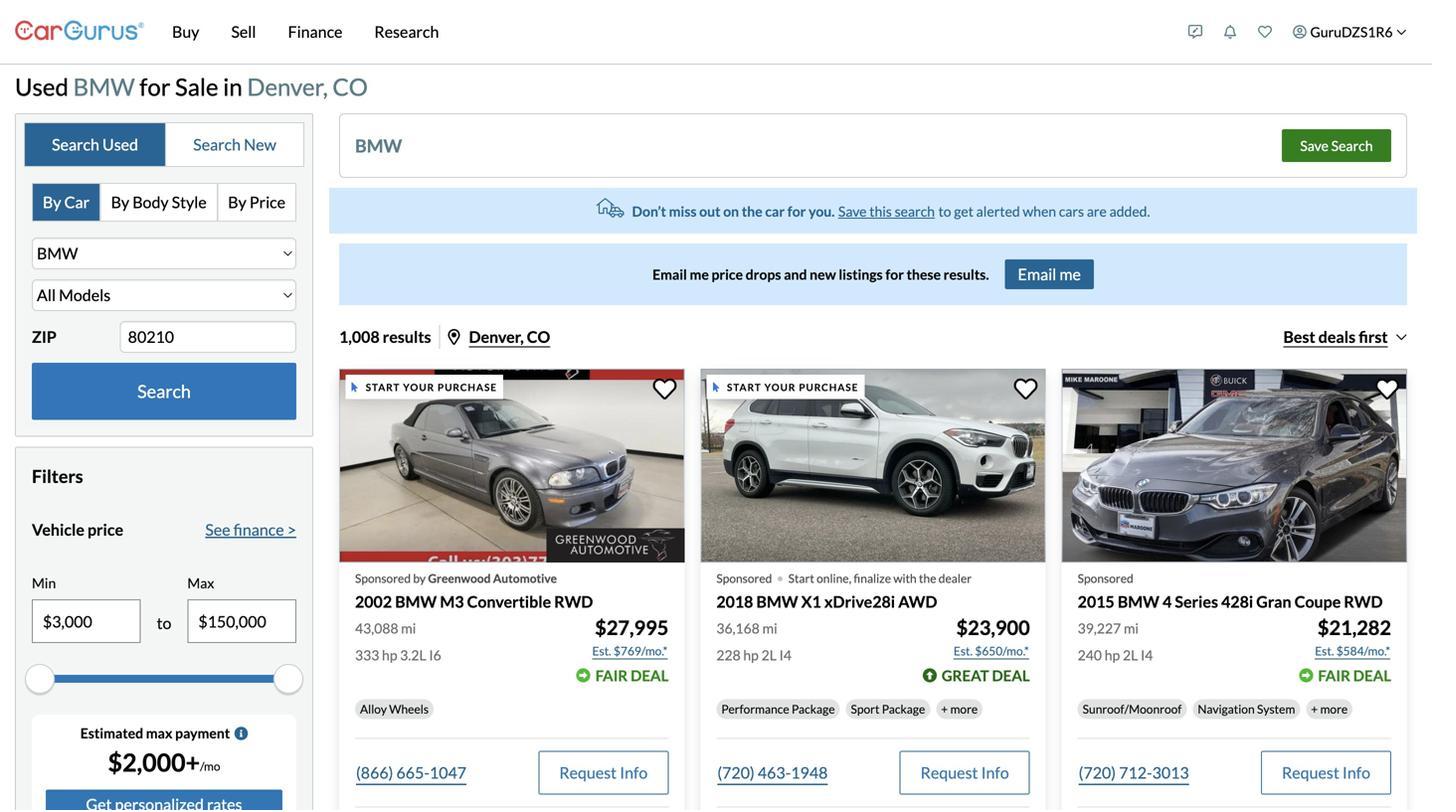 Task type: describe. For each thing, give the bounding box(es) containing it.
0 vertical spatial used
[[15, 73, 69, 101]]

$27,995
[[595, 616, 669, 640]]

more for ·
[[951, 702, 978, 717]]

est. for ·
[[954, 644, 973, 658]]

(866)
[[356, 763, 393, 783]]

miss
[[669, 203, 697, 220]]

(720) 712-3013
[[1079, 763, 1189, 783]]

428i
[[1222, 593, 1254, 612]]

+ for 2015
[[1311, 702, 1318, 717]]

convertible
[[467, 593, 551, 612]]

36,168
[[717, 620, 760, 637]]

automotive
[[493, 572, 557, 586]]

these
[[907, 266, 941, 283]]

coupe
[[1295, 593, 1341, 612]]

rwd for $21,282
[[1344, 593, 1383, 612]]

3013
[[1153, 763, 1189, 783]]

denver, co button
[[448, 327, 550, 346]]

search used tab
[[25, 123, 166, 166]]

finalize
[[854, 572, 891, 586]]

by body style tab
[[101, 184, 218, 221]]

info circle image
[[234, 727, 248, 741]]

in
[[223, 73, 242, 101]]

finance
[[234, 520, 284, 540]]

(866) 665-1047 button
[[355, 751, 468, 795]]

drops
[[746, 266, 781, 283]]

me for email me
[[1060, 264, 1081, 284]]

start inside sponsored · start online, finalize with the dealer 2018 bmw x1 xdrive28i awd
[[788, 572, 815, 586]]

36,168 mi 228 hp 2l i4
[[717, 620, 792, 664]]

+ more for 2015
[[1311, 702, 1348, 717]]

request info for ·
[[921, 763, 1009, 783]]

car
[[765, 203, 785, 220]]

hp for greenwood automotive
[[382, 647, 397, 664]]

buy
[[172, 22, 199, 41]]

cargurus logo homepage link image
[[15, 3, 144, 60]]

start for by
[[366, 381, 400, 393]]

don't miss out on the car for you. save this search to get alerted when cars are added.
[[632, 203, 1150, 220]]

tab list containing search used
[[24, 122, 304, 167]]

series
[[1175, 593, 1219, 612]]

by price tab
[[218, 184, 295, 221]]

alloy
[[360, 702, 387, 717]]

navigation system
[[1198, 702, 1295, 717]]

new
[[244, 135, 276, 154]]

by for by car
[[43, 192, 61, 212]]

1 vertical spatial price
[[88, 520, 123, 540]]

sponsored for ·
[[717, 572, 772, 586]]

by body style
[[111, 192, 207, 212]]

online,
[[817, 572, 852, 586]]

+ more for ·
[[941, 702, 978, 717]]

mouse pointer image
[[352, 382, 358, 392]]

navigation
[[1198, 702, 1255, 717]]

save this search button
[[838, 203, 935, 220]]

1 vertical spatial for
[[788, 203, 806, 220]]

vehicle
[[32, 520, 84, 540]]

save search
[[1301, 137, 1373, 154]]

by car
[[43, 192, 90, 212]]

more for 2015
[[1321, 702, 1348, 717]]

max
[[187, 575, 214, 592]]

tab list containing by car
[[32, 183, 296, 222]]

search new
[[193, 135, 276, 154]]

start your purchase for ·
[[727, 381, 859, 393]]

3.2l
[[400, 647, 426, 664]]

your for ·
[[765, 381, 796, 393]]

get
[[954, 203, 974, 220]]

$584/mo.*
[[1337, 644, 1391, 658]]

performance
[[722, 702, 790, 717]]

research button
[[359, 0, 455, 64]]

greenwood
[[428, 572, 491, 586]]

xdrive28i
[[825, 593, 895, 612]]

great
[[942, 667, 989, 685]]

463-
[[758, 763, 791, 783]]

see finance > link
[[205, 518, 296, 542]]

mineral grey metallic 2015 bmw 4 series 428i gran coupe rwd sedan rear-wheel drive 8-speed automatic image
[[1062, 369, 1408, 563]]

search button
[[32, 363, 296, 420]]

price
[[250, 192, 286, 212]]

map marker alt image
[[448, 329, 460, 345]]

sale
[[175, 73, 218, 101]]

0 vertical spatial denver,
[[247, 73, 328, 101]]

request for greenwood automotive
[[559, 763, 617, 783]]

$650/mo.*
[[975, 644, 1029, 658]]

i4 for ·
[[780, 647, 792, 664]]

search used
[[52, 135, 138, 154]]

vehicle price
[[32, 520, 123, 540]]

est. $650/mo.* button
[[953, 641, 1030, 661]]

request for ·
[[921, 763, 978, 783]]

email me
[[1018, 264, 1081, 284]]

you.
[[809, 203, 835, 220]]

request info for greenwood automotive
[[559, 763, 648, 783]]

research
[[374, 22, 439, 41]]

me for email me price drops and new listings for these results.
[[690, 266, 709, 283]]

email for email me
[[1018, 264, 1057, 284]]

sponsored for 2015
[[1078, 572, 1134, 586]]

search for search new
[[193, 135, 241, 154]]

on
[[723, 203, 739, 220]]

deal for ·
[[992, 667, 1030, 685]]

new
[[810, 266, 836, 283]]

alloy wheels
[[360, 702, 429, 717]]

search new tab
[[166, 123, 303, 166]]

1,008
[[339, 327, 380, 346]]

39,227 mi 240 hp 2l i4
[[1078, 620, 1153, 664]]

>
[[287, 520, 296, 540]]

$769/mo.*
[[614, 644, 668, 658]]

alerted
[[977, 203, 1020, 220]]

by for by price
[[228, 192, 246, 212]]

(720) for ·
[[718, 763, 755, 783]]

used bmw for sale in denver, co
[[15, 73, 368, 101]]

est. for greenwood automotive
[[592, 644, 612, 658]]

when
[[1023, 203, 1056, 220]]

see
[[205, 520, 230, 540]]

mi for greenwood automotive
[[401, 620, 416, 637]]

39,227
[[1078, 620, 1121, 637]]

+ for ·
[[941, 702, 948, 717]]

start for ·
[[727, 381, 762, 393]]

m3
[[440, 593, 464, 612]]

search
[[895, 203, 935, 220]]

est. inside the $21,282 est. $584/mo.*
[[1315, 644, 1334, 658]]

dealer
[[939, 572, 972, 586]]

request info button for greenwood automotive
[[538, 751, 669, 795]]



Task type: vqa. For each thing, say whether or not it's contained in the screenshot.
G80
no



Task type: locate. For each thing, give the bounding box(es) containing it.
save inside button
[[1301, 137, 1329, 154]]

results.
[[944, 266, 989, 283]]

1 horizontal spatial est.
[[954, 644, 973, 658]]

sport
[[851, 702, 880, 717]]

1 horizontal spatial request info
[[921, 763, 1009, 783]]

1 vertical spatial tab list
[[32, 183, 296, 222]]

0 horizontal spatial package
[[792, 702, 835, 717]]

43,088
[[355, 620, 398, 637]]

sunroof/moonroof
[[1083, 702, 1182, 717]]

0 horizontal spatial price
[[88, 520, 123, 540]]

mi
[[401, 620, 416, 637], [763, 620, 778, 637], [1124, 620, 1139, 637]]

rwd up $21,282
[[1344, 593, 1383, 612]]

(720) 463-1948
[[718, 763, 828, 783]]

fair deal for $21,282
[[1318, 667, 1392, 685]]

hp right 240
[[1105, 647, 1120, 664]]

tab list
[[24, 122, 304, 167], [32, 183, 296, 222]]

2002
[[355, 593, 392, 612]]

performance package
[[722, 702, 835, 717]]

(866) 665-1047
[[356, 763, 467, 783]]

2 + from the left
[[1311, 702, 1318, 717]]

+ down great
[[941, 702, 948, 717]]

0 horizontal spatial by
[[43, 192, 61, 212]]

more right system in the bottom right of the page
[[1321, 702, 1348, 717]]

est. $769/mo.* button
[[591, 641, 669, 661]]

2 est. from the left
[[954, 644, 973, 658]]

hp right 333
[[382, 647, 397, 664]]

1 horizontal spatial sponsored
[[717, 572, 772, 586]]

1 + from the left
[[941, 702, 948, 717]]

+ more down great
[[941, 702, 978, 717]]

1 horizontal spatial denver,
[[469, 327, 524, 346]]

0 horizontal spatial start your purchase
[[366, 381, 497, 393]]

start
[[366, 381, 400, 393], [727, 381, 762, 393], [788, 572, 815, 586]]

2 your from the left
[[765, 381, 796, 393]]

1 horizontal spatial more
[[1321, 702, 1348, 717]]

0 horizontal spatial co
[[333, 73, 368, 101]]

2 2l from the left
[[1123, 647, 1138, 664]]

(720) for 2015
[[1079, 763, 1116, 783]]

me down the cars at the top
[[1060, 264, 1081, 284]]

+
[[941, 702, 948, 717], [1311, 702, 1318, 717]]

sponsored by greenwood automotive 2002 bmw m3 convertible rwd
[[355, 572, 593, 612]]

1 vertical spatial save
[[838, 203, 867, 220]]

1 horizontal spatial +
[[1311, 702, 1318, 717]]

hp for ·
[[743, 647, 759, 664]]

4
[[1163, 593, 1172, 612]]

2 fair deal from the left
[[1318, 667, 1392, 685]]

228
[[717, 647, 741, 664]]

1 est. from the left
[[592, 644, 612, 658]]

2 sponsored from the left
[[717, 572, 772, 586]]

1 i4 from the left
[[780, 647, 792, 664]]

1 horizontal spatial deal
[[992, 667, 1030, 685]]

by left body
[[111, 192, 129, 212]]

/mo
[[200, 760, 220, 774]]

1 horizontal spatial email
[[1018, 264, 1057, 284]]

price right vehicle
[[88, 520, 123, 540]]

cars
[[1059, 203, 1084, 220]]

finance
[[288, 22, 343, 41]]

0 horizontal spatial fair
[[596, 667, 628, 685]]

0 horizontal spatial to
[[157, 614, 172, 633]]

denver, right in
[[247, 73, 328, 101]]

1 horizontal spatial start your purchase
[[727, 381, 859, 393]]

333
[[355, 647, 379, 664]]

0 horizontal spatial request info
[[559, 763, 648, 783]]

1 info from the left
[[620, 763, 648, 783]]

1 horizontal spatial rwd
[[1344, 593, 1383, 612]]

(720) 463-1948 button
[[717, 751, 829, 795]]

mi inside 36,168 mi 228 hp 2l i4
[[763, 620, 778, 637]]

1 horizontal spatial price
[[712, 266, 743, 283]]

est. down $21,282
[[1315, 644, 1334, 658]]

by left car
[[43, 192, 61, 212]]

0 vertical spatial co
[[333, 73, 368, 101]]

by price
[[228, 192, 286, 212]]

mouse pointer image
[[713, 382, 719, 392]]

3 request info button from the left
[[1261, 751, 1392, 795]]

0 horizontal spatial email
[[653, 266, 687, 283]]

2 mi from the left
[[763, 620, 778, 637]]

2 horizontal spatial by
[[228, 192, 246, 212]]

start right mouse pointer image
[[727, 381, 762, 393]]

2 by from the left
[[111, 192, 129, 212]]

bmw inside sponsored · start online, finalize with the dealer 2018 bmw x1 xdrive28i awd
[[757, 593, 798, 612]]

2l
[[762, 647, 777, 664], [1123, 647, 1138, 664]]

3 info from the left
[[1343, 763, 1371, 783]]

1 fair from the left
[[596, 667, 628, 685]]

package left sport
[[792, 702, 835, 717]]

rwd for $27,995
[[554, 593, 593, 612]]

hp inside 43,088 mi 333 hp 3.2l i6
[[382, 647, 397, 664]]

request info button for ·
[[900, 751, 1030, 795]]

i4 inside 36,168 mi 228 hp 2l i4
[[780, 647, 792, 664]]

purchase for ·
[[799, 381, 859, 393]]

sponsored up 2018
[[717, 572, 772, 586]]

0 horizontal spatial purchase
[[438, 381, 497, 393]]

est. up great
[[954, 644, 973, 658]]

2 purchase from the left
[[799, 381, 859, 393]]

1 horizontal spatial the
[[919, 572, 937, 586]]

$23,900 est. $650/mo.*
[[954, 616, 1030, 658]]

fair down est. $769/mo.* button
[[596, 667, 628, 685]]

0 horizontal spatial sponsored
[[355, 572, 411, 586]]

email down miss on the top left
[[653, 266, 687, 283]]

0 horizontal spatial 2l
[[762, 647, 777, 664]]

sponsored inside 'sponsored 2015 bmw 4 series 428i gran coupe rwd'
[[1078, 572, 1134, 586]]

mi inside 39,227 mi 240 hp 2l i4
[[1124, 620, 1139, 637]]

hp right 228
[[743, 647, 759, 664]]

2l right 240
[[1123, 647, 1138, 664]]

i4 for 2015
[[1141, 647, 1153, 664]]

i4 inside 39,227 mi 240 hp 2l i4
[[1141, 647, 1153, 664]]

43,088 mi 333 hp 3.2l i6
[[355, 620, 441, 664]]

0 horizontal spatial (720)
[[718, 763, 755, 783]]

package for performance package
[[792, 702, 835, 717]]

1 horizontal spatial for
[[788, 203, 806, 220]]

0 horizontal spatial for
[[140, 73, 170, 101]]

info
[[620, 763, 648, 783], [981, 763, 1009, 783], [1343, 763, 1371, 783]]

0 horizontal spatial deal
[[631, 667, 669, 685]]

body
[[132, 192, 169, 212]]

your right mouse pointer image
[[765, 381, 796, 393]]

for left 'sale'
[[140, 73, 170, 101]]

denver, right "map marker alt" image
[[469, 327, 524, 346]]

0 vertical spatial the
[[742, 203, 763, 220]]

0 horizontal spatial request info button
[[538, 751, 669, 795]]

1 horizontal spatial start
[[727, 381, 762, 393]]

2 horizontal spatial mi
[[1124, 620, 1139, 637]]

0 horizontal spatial rwd
[[554, 593, 593, 612]]

2 hp from the left
[[743, 647, 759, 664]]

me inside button
[[1060, 264, 1081, 284]]

3 mi from the left
[[1124, 620, 1139, 637]]

(720) left 712-
[[1079, 763, 1116, 783]]

1 + more from the left
[[941, 702, 978, 717]]

see finance >
[[205, 520, 296, 540]]

sponsored for by
[[355, 572, 411, 586]]

more down great
[[951, 702, 978, 717]]

purchase for greenwood automotive
[[438, 381, 497, 393]]

bmw inside 'sponsored 2015 bmw 4 series 428i gran coupe rwd'
[[1118, 593, 1160, 612]]

2 horizontal spatial start
[[788, 572, 815, 586]]

email me button
[[1005, 259, 1094, 289]]

3 sponsored from the left
[[1078, 572, 1134, 586]]

0 horizontal spatial request
[[559, 763, 617, 783]]

white 2018 bmw x1 xdrive28i awd suv / crossover all-wheel drive 8-speed automatic image
[[701, 369, 1046, 563]]

more
[[951, 702, 978, 717], [1321, 702, 1348, 717]]

the right with
[[919, 572, 937, 586]]

style
[[172, 192, 207, 212]]

i4 up sunroof/moonroof
[[1141, 647, 1153, 664]]

hp inside 36,168 mi 228 hp 2l i4
[[743, 647, 759, 664]]

1 rwd from the left
[[554, 593, 593, 612]]

0 horizontal spatial fair deal
[[596, 667, 669, 685]]

fair
[[596, 667, 628, 685], [1318, 667, 1351, 685]]

1 horizontal spatial me
[[1060, 264, 1081, 284]]

0 horizontal spatial save
[[838, 203, 867, 220]]

1 2l from the left
[[762, 647, 777, 664]]

2 horizontal spatial request info button
[[1261, 751, 1392, 795]]

2 i4 from the left
[[1141, 647, 1153, 664]]

gurudzs1r6 menu item
[[1283, 4, 1418, 60]]

email inside button
[[1018, 264, 1057, 284]]

0 horizontal spatial i4
[[780, 647, 792, 664]]

2 rwd from the left
[[1344, 593, 1383, 612]]

0 horizontal spatial hp
[[382, 647, 397, 664]]

0 vertical spatial save
[[1301, 137, 1329, 154]]

3 request from the left
[[1282, 763, 1340, 783]]

used down cargurus logo homepage link link
[[15, 73, 69, 101]]

1 hp from the left
[[382, 647, 397, 664]]

email down when in the right of the page
[[1018, 264, 1057, 284]]

rwd down automotive on the bottom left
[[554, 593, 593, 612]]

2 horizontal spatial for
[[886, 266, 904, 283]]

est. down $27,995
[[592, 644, 612, 658]]

1 horizontal spatial (720)
[[1079, 763, 1116, 783]]

0 horizontal spatial denver,
[[247, 73, 328, 101]]

0 vertical spatial tab list
[[24, 122, 304, 167]]

1047
[[430, 763, 467, 783]]

1 horizontal spatial request
[[921, 763, 978, 783]]

1 horizontal spatial package
[[882, 702, 925, 717]]

used
[[15, 73, 69, 101], [102, 135, 138, 154]]

fair deal down est. $769/mo.* button
[[596, 667, 669, 685]]

0 horizontal spatial + more
[[941, 702, 978, 717]]

1 (720) from the left
[[718, 763, 755, 783]]

2 fair from the left
[[1318, 667, 1351, 685]]

1 vertical spatial the
[[919, 572, 937, 586]]

with
[[894, 572, 917, 586]]

co down finance dropdown button
[[333, 73, 368, 101]]

chevron down image
[[1397, 27, 1407, 37]]

rwd inside 'sponsored 2015 bmw 4 series 428i gran coupe rwd'
[[1344, 593, 1383, 612]]

2 horizontal spatial info
[[1343, 763, 1371, 783]]

your
[[403, 381, 435, 393], [765, 381, 796, 393]]

3 by from the left
[[228, 192, 246, 212]]

mi inside 43,088 mi 333 hp 3.2l i6
[[401, 620, 416, 637]]

1 horizontal spatial by
[[111, 192, 129, 212]]

don't
[[632, 203, 666, 220]]

menu bar containing buy
[[144, 0, 1178, 64]]

(720) left 463-
[[718, 763, 755, 783]]

start your purchase for greenwood automotive
[[366, 381, 497, 393]]

1 horizontal spatial + more
[[1311, 702, 1348, 717]]

start right ·
[[788, 572, 815, 586]]

3 request info from the left
[[1282, 763, 1371, 783]]

1 mi from the left
[[401, 620, 416, 637]]

1 horizontal spatial request info button
[[900, 751, 1030, 795]]

1 vertical spatial to
[[157, 614, 172, 633]]

2 horizontal spatial sponsored
[[1078, 572, 1134, 586]]

1 horizontal spatial save
[[1301, 137, 1329, 154]]

1 vertical spatial used
[[102, 135, 138, 154]]

system
[[1257, 702, 1295, 717]]

$2,000+ /mo
[[108, 748, 220, 778]]

1 vertical spatial co
[[527, 327, 550, 346]]

steel gray metallic 2002 bmw m3 convertible rwd convertible rear-wheel drive automatic image
[[339, 369, 685, 563]]

2 + more from the left
[[1311, 702, 1348, 717]]

add a car review image
[[1189, 25, 1203, 39]]

fair deal
[[596, 667, 669, 685], [1318, 667, 1392, 685]]

2 horizontal spatial request
[[1282, 763, 1340, 783]]

0 horizontal spatial info
[[620, 763, 648, 783]]

open notifications image
[[1224, 25, 1238, 39]]

email
[[1018, 264, 1057, 284], [653, 266, 687, 283]]

2 start your purchase from the left
[[727, 381, 859, 393]]

1 deal from the left
[[631, 667, 669, 685]]

0 horizontal spatial used
[[15, 73, 69, 101]]

+ more
[[941, 702, 978, 717], [1311, 702, 1348, 717]]

filters
[[32, 466, 83, 487]]

sponsored up 2002
[[355, 572, 411, 586]]

1 horizontal spatial mi
[[763, 620, 778, 637]]

1 request info button from the left
[[538, 751, 669, 795]]

sponsored up 2015
[[1078, 572, 1134, 586]]

sponsored inside sponsored by greenwood automotive 2002 bmw m3 convertible rwd
[[355, 572, 411, 586]]

2 horizontal spatial request info
[[1282, 763, 1371, 783]]

est. inside $27,995 est. $769/mo.*
[[592, 644, 612, 658]]

1 package from the left
[[792, 702, 835, 717]]

1 horizontal spatial i4
[[1141, 647, 1153, 664]]

3 hp from the left
[[1105, 647, 1120, 664]]

menu bar
[[144, 0, 1178, 64]]

$2,000+
[[108, 748, 200, 778]]

denver, co
[[469, 327, 550, 346]]

2 more from the left
[[1321, 702, 1348, 717]]

sponsored inside sponsored · start online, finalize with the dealer 2018 bmw x1 xdrive28i awd
[[717, 572, 772, 586]]

0 vertical spatial price
[[712, 266, 743, 283]]

me
[[1060, 264, 1081, 284], [690, 266, 709, 283]]

1 sponsored from the left
[[355, 572, 411, 586]]

out
[[699, 203, 721, 220]]

sponsored 2015 bmw 4 series 428i gran coupe rwd
[[1078, 572, 1383, 612]]

great deal
[[942, 667, 1030, 685]]

mi up 3.2l
[[401, 620, 416, 637]]

1 horizontal spatial your
[[765, 381, 796, 393]]

the right on
[[742, 203, 763, 220]]

1 horizontal spatial purchase
[[799, 381, 859, 393]]

1 horizontal spatial co
[[527, 327, 550, 346]]

gurudzs1r6 menu
[[1178, 4, 1418, 60]]

1 vertical spatial denver,
[[469, 327, 524, 346]]

co right "map marker alt" image
[[527, 327, 550, 346]]

listings
[[839, 266, 883, 283]]

2 vertical spatial for
[[886, 266, 904, 283]]

ZIP telephone field
[[120, 321, 296, 353]]

info for greenwood automotive
[[620, 763, 648, 783]]

+ more right system in the bottom right of the page
[[1311, 702, 1348, 717]]

1 purchase from the left
[[438, 381, 497, 393]]

0 horizontal spatial the
[[742, 203, 763, 220]]

estimated max payment
[[80, 725, 230, 742]]

1 horizontal spatial fair
[[1318, 667, 1351, 685]]

1 request from the left
[[559, 763, 617, 783]]

greenwood automotive image
[[547, 529, 685, 563]]

2l inside 39,227 mi 240 hp 2l i4
[[1123, 647, 1138, 664]]

the
[[742, 203, 763, 220], [919, 572, 937, 586]]

2 (720) from the left
[[1079, 763, 1116, 783]]

2 deal from the left
[[992, 667, 1030, 685]]

est. $584/mo.* button
[[1314, 641, 1392, 661]]

1 request info from the left
[[559, 763, 648, 783]]

deal down $650/mo.* in the right bottom of the page
[[992, 667, 1030, 685]]

0 vertical spatial to
[[939, 203, 952, 220]]

gran
[[1257, 593, 1292, 612]]

your down results
[[403, 381, 435, 393]]

3 est. from the left
[[1315, 644, 1334, 658]]

price left drops
[[712, 266, 743, 283]]

1 your from the left
[[403, 381, 435, 393]]

user icon image
[[1293, 25, 1307, 39]]

2 request info button from the left
[[900, 751, 1030, 795]]

2 package from the left
[[882, 702, 925, 717]]

gurudzs1r6
[[1311, 23, 1393, 40]]

1 start your purchase from the left
[[366, 381, 497, 393]]

0 vertical spatial for
[[140, 73, 170, 101]]

start your purchase down "map marker alt" image
[[366, 381, 497, 393]]

search for search
[[137, 381, 191, 403]]

1,008 results
[[339, 327, 431, 346]]

request info
[[559, 763, 648, 783], [921, 763, 1009, 783], [1282, 763, 1371, 783]]

email for email me price drops and new listings for these results.
[[653, 266, 687, 283]]

deal for greenwood automotive
[[631, 667, 669, 685]]

bmw inside sponsored by greenwood automotive 2002 bmw m3 convertible rwd
[[395, 593, 437, 612]]

1 horizontal spatial fair deal
[[1318, 667, 1392, 685]]

search
[[52, 135, 99, 154], [193, 135, 241, 154], [1332, 137, 1373, 154], [137, 381, 191, 403]]

2 request from the left
[[921, 763, 978, 783]]

zip
[[32, 327, 57, 346]]

2l for ·
[[762, 647, 777, 664]]

mi for ·
[[763, 620, 778, 637]]

1 fair deal from the left
[[596, 667, 669, 685]]

3 deal from the left
[[1354, 667, 1392, 685]]

sell button
[[215, 0, 272, 64]]

2l inside 36,168 mi 228 hp 2l i4
[[762, 647, 777, 664]]

2 horizontal spatial deal
[[1354, 667, 1392, 685]]

2 info from the left
[[981, 763, 1009, 783]]

0 horizontal spatial est.
[[592, 644, 612, 658]]

0 horizontal spatial me
[[690, 266, 709, 283]]

by
[[43, 192, 61, 212], [111, 192, 129, 212], [228, 192, 246, 212]]

mi right the 39,227
[[1124, 620, 1139, 637]]

2l for 2015
[[1123, 647, 1138, 664]]

fair for $27,995
[[596, 667, 628, 685]]

used up body
[[102, 135, 138, 154]]

saved cars image
[[1258, 25, 1272, 39]]

1 more from the left
[[951, 702, 978, 717]]

1 horizontal spatial used
[[102, 135, 138, 154]]

info for ·
[[981, 763, 1009, 783]]

by for by body style
[[111, 192, 129, 212]]

results
[[383, 327, 431, 346]]

to
[[939, 203, 952, 220], [157, 614, 172, 633]]

2 horizontal spatial est.
[[1315, 644, 1334, 658]]

payment
[[175, 725, 230, 742]]

0 horizontal spatial +
[[941, 702, 948, 717]]

1 horizontal spatial info
[[981, 763, 1009, 783]]

save search button
[[1282, 129, 1392, 162]]

rwd inside sponsored by greenwood automotive 2002 bmw m3 convertible rwd
[[554, 593, 593, 612]]

fair deal down est. $584/mo.* button
[[1318, 667, 1392, 685]]

gurudzs1r6 button
[[1283, 4, 1418, 60]]

package for sport package
[[882, 702, 925, 717]]

to left get
[[939, 203, 952, 220]]

2l right 228
[[762, 647, 777, 664]]

by car tab
[[33, 184, 101, 221]]

start right mouse pointer icon at top
[[366, 381, 400, 393]]

used inside tab
[[102, 135, 138, 154]]

1 horizontal spatial to
[[939, 203, 952, 220]]

0 horizontal spatial mi
[[401, 620, 416, 637]]

your for by
[[403, 381, 435, 393]]

the inside sponsored · start online, finalize with the dealer 2018 bmw x1 xdrive28i awd
[[919, 572, 937, 586]]

awd
[[898, 593, 938, 612]]

est. inside $23,900 est. $650/mo.*
[[954, 644, 973, 658]]

Max text field
[[188, 601, 295, 643]]

0 horizontal spatial start
[[366, 381, 400, 393]]

hp inside 39,227 mi 240 hp 2l i4
[[1105, 647, 1120, 664]]

Min text field
[[33, 601, 140, 643]]

purchase
[[438, 381, 497, 393], [799, 381, 859, 393]]

deal down the $584/mo.*
[[1354, 667, 1392, 685]]

package right sport
[[882, 702, 925, 717]]

1 horizontal spatial hp
[[743, 647, 759, 664]]

2015
[[1078, 593, 1115, 612]]

for left these
[[886, 266, 904, 283]]

fair deal for $27,995
[[596, 667, 669, 685]]

·
[[776, 559, 784, 595]]

1 by from the left
[[43, 192, 61, 212]]

deal down $769/mo.* in the left bottom of the page
[[631, 667, 669, 685]]

sponsored · start online, finalize with the dealer 2018 bmw x1 xdrive28i awd
[[717, 559, 972, 612]]

for right car
[[788, 203, 806, 220]]

fair down est. $584/mo.* button
[[1318, 667, 1351, 685]]

fair for $21,282
[[1318, 667, 1351, 685]]

2 request info from the left
[[921, 763, 1009, 783]]

0 horizontal spatial your
[[403, 381, 435, 393]]

sell
[[231, 22, 256, 41]]

email me price drops and new listings for these results.
[[653, 266, 989, 283]]

me down out
[[690, 266, 709, 283]]

2 horizontal spatial hp
[[1105, 647, 1120, 664]]

start your purchase right mouse pointer image
[[727, 381, 859, 393]]

712-
[[1119, 763, 1153, 783]]

mi right 36,168
[[763, 620, 778, 637]]

i4 up performance package at bottom
[[780, 647, 792, 664]]

search for search used
[[52, 135, 99, 154]]

1 horizontal spatial 2l
[[1123, 647, 1138, 664]]

0 horizontal spatial more
[[951, 702, 978, 717]]

+ right system in the bottom right of the page
[[1311, 702, 1318, 717]]

to left max text field
[[157, 614, 172, 633]]

by left price
[[228, 192, 246, 212]]



